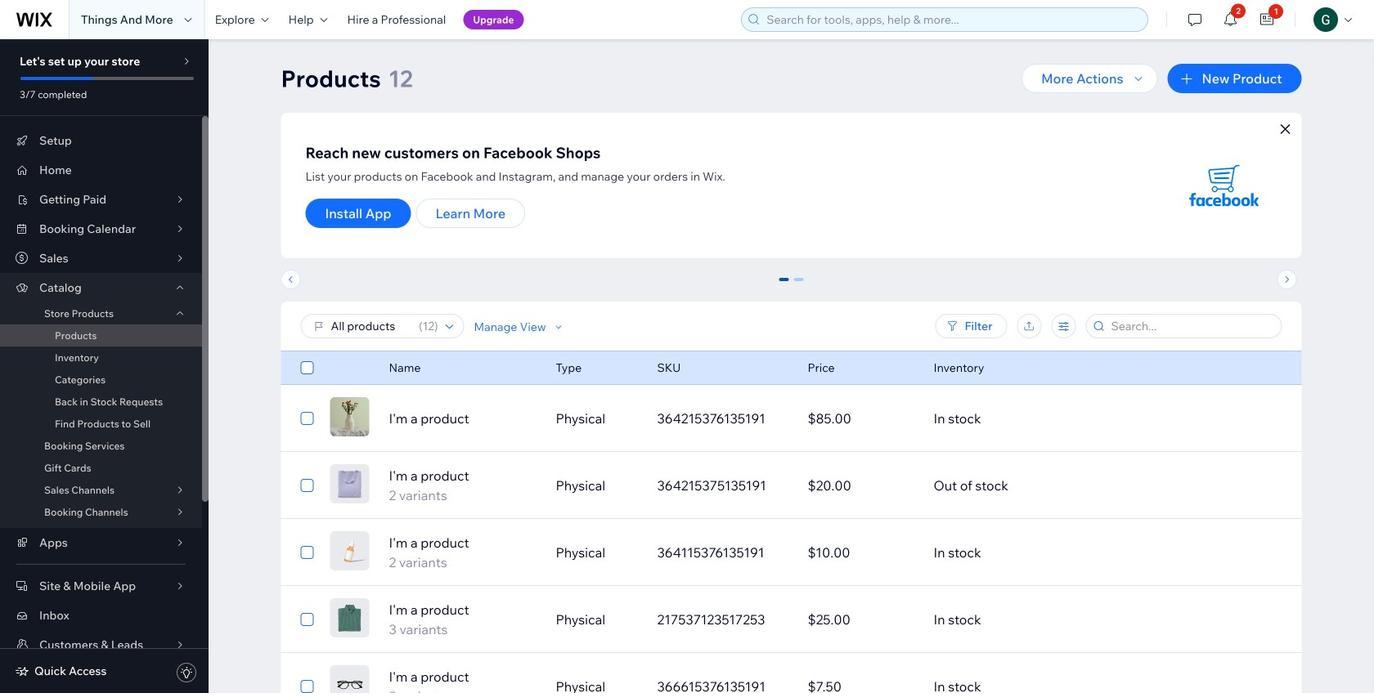 Task type: describe. For each thing, give the bounding box(es) containing it.
Unsaved view field
[[326, 315, 414, 338]]

Search for tools, apps, help & more... field
[[762, 8, 1143, 31]]



Task type: locate. For each thing, give the bounding box(es) containing it.
None checkbox
[[301, 358, 314, 378], [301, 409, 314, 429], [301, 476, 314, 496], [301, 543, 314, 563], [301, 677, 314, 694], [301, 358, 314, 378], [301, 409, 314, 429], [301, 476, 314, 496], [301, 543, 314, 563], [301, 677, 314, 694]]

sidebar element
[[0, 39, 209, 694]]

Search... field
[[1107, 315, 1277, 338]]

None checkbox
[[301, 610, 314, 630]]

reach new customers on facebook shops image
[[1171, 133, 1278, 239]]



Task type: vqa. For each thing, say whether or not it's contained in the screenshot.
unsaved view field
yes



